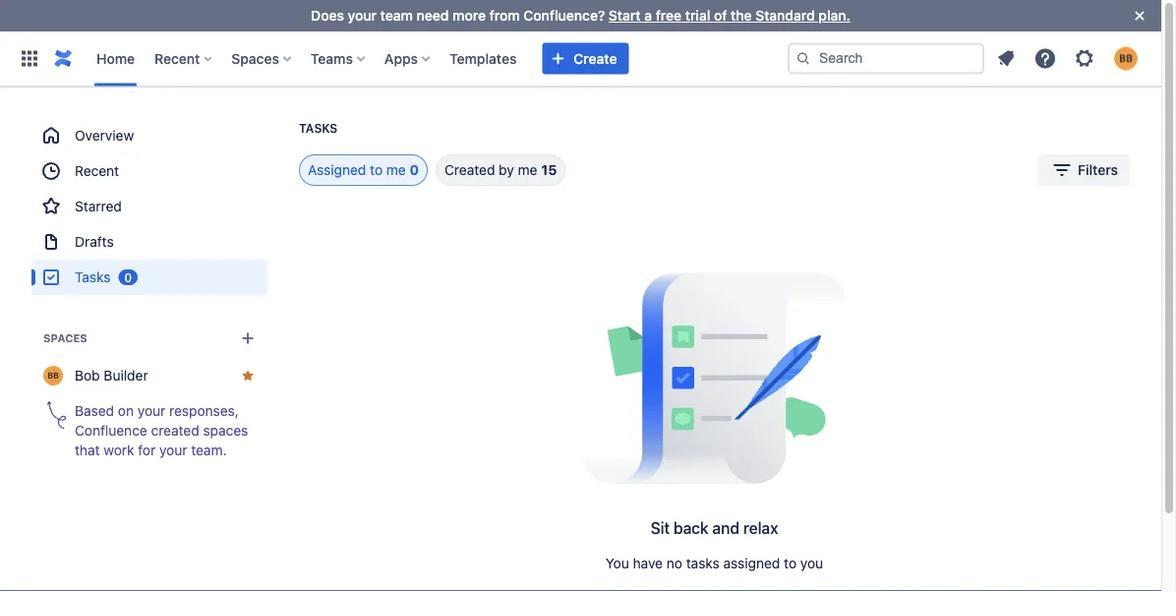 Task type: describe. For each thing, give the bounding box(es) containing it.
15
[[541, 162, 557, 178]]

created by me 15
[[445, 162, 557, 178]]

created
[[445, 162, 495, 178]]

0 inside tab list
[[410, 162, 419, 178]]

search image
[[796, 51, 812, 66]]

appswitcher icon image
[[18, 47, 41, 70]]

spaces button
[[226, 43, 299, 74]]

relax
[[744, 519, 779, 538]]

templates link
[[444, 43, 523, 74]]

overview
[[75, 127, 134, 144]]

overview link
[[31, 118, 268, 154]]

recent inside dropdown button
[[155, 50, 200, 66]]

apps
[[385, 50, 418, 66]]

you
[[606, 555, 630, 572]]

need
[[417, 7, 449, 24]]

help icon image
[[1034, 47, 1058, 70]]

created
[[151, 423, 199, 439]]

by
[[499, 162, 514, 178]]

global element
[[12, 31, 788, 86]]

close image
[[1129, 4, 1152, 28]]

starred link
[[31, 189, 268, 224]]

start
[[609, 7, 641, 24]]

create
[[574, 50, 617, 66]]

me for to
[[387, 162, 406, 178]]

1 vertical spatial your
[[138, 403, 166, 419]]

0 horizontal spatial recent
[[75, 163, 119, 179]]

sit back and relax
[[651, 519, 779, 538]]

teams button
[[305, 43, 373, 74]]

0 horizontal spatial tasks
[[75, 269, 111, 285]]

assigned
[[724, 555, 781, 572]]

spaces inside popup button
[[232, 50, 279, 66]]

based
[[75, 403, 114, 419]]

confluence
[[75, 423, 147, 439]]

templates
[[450, 50, 517, 66]]

sit
[[651, 519, 670, 538]]

based on your responses, confluence created spaces that work for your team.
[[75, 403, 248, 459]]

1 vertical spatial spaces
[[43, 332, 87, 345]]

apps button
[[379, 43, 438, 74]]

responses,
[[169, 403, 239, 419]]

home link
[[91, 43, 141, 74]]

plan.
[[819, 7, 851, 24]]

drafts link
[[31, 224, 268, 260]]

recent button
[[149, 43, 220, 74]]

drafts
[[75, 234, 114, 250]]

1 vertical spatial to
[[784, 555, 797, 572]]

trial
[[686, 7, 711, 24]]

bob builder link
[[31, 358, 268, 394]]

starred
[[75, 198, 122, 215]]

create a space image
[[236, 327, 260, 350]]

free
[[656, 7, 682, 24]]

of
[[714, 7, 728, 24]]



Task type: vqa. For each thing, say whether or not it's contained in the screenshot.
19,
no



Task type: locate. For each thing, give the bounding box(es) containing it.
0 left created
[[410, 162, 419, 178]]

more
[[453, 7, 486, 24]]

does your team need more from confluence? start a free trial of the standard plan.
[[311, 7, 851, 24]]

Search field
[[788, 43, 985, 74]]

bob
[[75, 368, 100, 384]]

that
[[75, 442, 100, 459]]

me
[[387, 162, 406, 178], [518, 162, 538, 178]]

spaces up bob
[[43, 332, 87, 345]]

you
[[801, 555, 824, 572]]

banner
[[0, 31, 1162, 87]]

assigned
[[308, 162, 366, 178]]

1 horizontal spatial tasks
[[299, 122, 338, 135]]

confluence image
[[51, 47, 75, 70], [51, 47, 75, 70]]

0
[[410, 162, 419, 178], [124, 271, 132, 284]]

1 vertical spatial tasks
[[75, 269, 111, 285]]

the
[[731, 7, 752, 24]]

builder
[[104, 368, 148, 384]]

to left you
[[784, 555, 797, 572]]

me for by
[[518, 162, 538, 178]]

tab list
[[276, 154, 566, 186]]

for
[[138, 442, 156, 459]]

1 vertical spatial 0
[[124, 271, 132, 284]]

1 horizontal spatial to
[[784, 555, 797, 572]]

you have no tasks assigned to you
[[606, 555, 824, 572]]

filters button
[[1039, 154, 1131, 186]]

me right by
[[518, 162, 538, 178]]

your profile and preferences image
[[1115, 47, 1138, 70]]

standard
[[756, 7, 815, 24]]

0 horizontal spatial me
[[387, 162, 406, 178]]

from
[[490, 7, 520, 24]]

0 vertical spatial your
[[348, 7, 377, 24]]

settings icon image
[[1074, 47, 1097, 70]]

recent right home
[[155, 50, 200, 66]]

filters
[[1079, 162, 1119, 178]]

1 vertical spatial recent
[[75, 163, 119, 179]]

recent up starred
[[75, 163, 119, 179]]

spaces right recent dropdown button
[[232, 50, 279, 66]]

your
[[348, 7, 377, 24], [138, 403, 166, 419], [159, 442, 187, 459]]

team
[[381, 7, 413, 24]]

team.
[[191, 442, 227, 459]]

banner containing home
[[0, 31, 1162, 87]]

0 vertical spatial to
[[370, 162, 383, 178]]

tasks down drafts
[[75, 269, 111, 285]]

spaces
[[232, 50, 279, 66], [43, 332, 87, 345]]

1 horizontal spatial 0
[[410, 162, 419, 178]]

notification icon image
[[995, 47, 1018, 70]]

recent
[[155, 50, 200, 66], [75, 163, 119, 179]]

recent link
[[31, 154, 268, 189]]

0 vertical spatial spaces
[[232, 50, 279, 66]]

back
[[674, 519, 709, 538]]

your left team
[[348, 7, 377, 24]]

teams
[[311, 50, 353, 66]]

me right the 'assigned'
[[387, 162, 406, 178]]

create button
[[543, 43, 629, 74]]

have
[[633, 555, 663, 572]]

a
[[645, 7, 652, 24]]

your down "created" in the bottom of the page
[[159, 442, 187, 459]]

tab list containing assigned to me
[[276, 154, 566, 186]]

0 horizontal spatial spaces
[[43, 332, 87, 345]]

your right on
[[138, 403, 166, 419]]

does
[[311, 7, 344, 24]]

assigned to me 0
[[308, 162, 419, 178]]

confluence?
[[524, 7, 605, 24]]

tasks up the 'assigned'
[[299, 122, 338, 135]]

tasks
[[687, 555, 720, 572]]

unstar this space image
[[240, 368, 256, 384]]

2 vertical spatial your
[[159, 442, 187, 459]]

to
[[370, 162, 383, 178], [784, 555, 797, 572]]

1 horizontal spatial recent
[[155, 50, 200, 66]]

spaces
[[203, 423, 248, 439]]

1 me from the left
[[387, 162, 406, 178]]

work
[[104, 442, 134, 459]]

on
[[118, 403, 134, 419]]

home
[[96, 50, 135, 66]]

group
[[31, 118, 268, 295]]

0 down drafts link
[[124, 271, 132, 284]]

0 vertical spatial recent
[[155, 50, 200, 66]]

0 vertical spatial tasks
[[299, 122, 338, 135]]

and
[[713, 519, 740, 538]]

no
[[667, 555, 683, 572]]

0 horizontal spatial 0
[[124, 271, 132, 284]]

2 me from the left
[[518, 162, 538, 178]]

0 horizontal spatial to
[[370, 162, 383, 178]]

1 horizontal spatial me
[[518, 162, 538, 178]]

0 vertical spatial 0
[[410, 162, 419, 178]]

bob builder
[[75, 368, 148, 384]]

start a free trial of the standard plan. link
[[609, 7, 851, 24]]

group containing overview
[[31, 118, 268, 295]]

1 horizontal spatial spaces
[[232, 50, 279, 66]]

tasks
[[299, 122, 338, 135], [75, 269, 111, 285]]

to right the 'assigned'
[[370, 162, 383, 178]]



